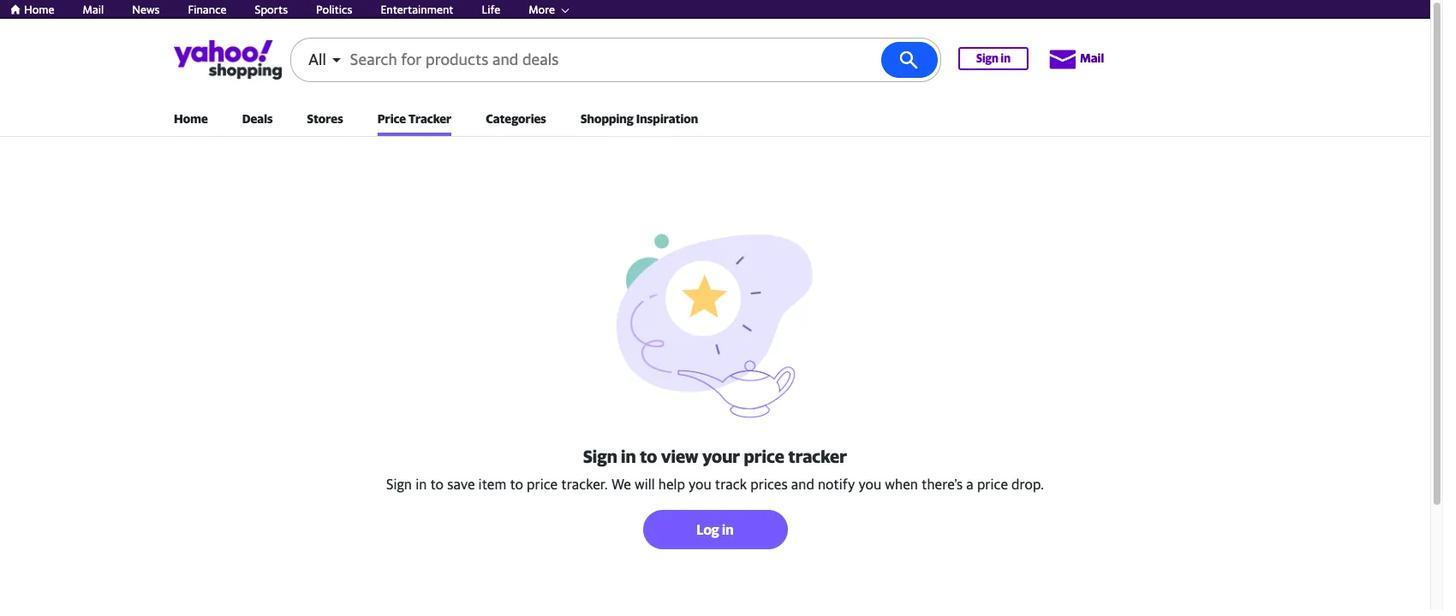 Task type: vqa. For each thing, say whether or not it's contained in the screenshot.
LOG IN
yes



Task type: describe. For each thing, give the bounding box(es) containing it.
sign in
[[977, 51, 1011, 65]]

shopping
[[581, 111, 634, 126]]

stores
[[307, 111, 343, 126]]

in for sign in
[[1001, 51, 1011, 65]]

to for view
[[640, 447, 658, 467]]

in for log in
[[722, 522, 734, 539]]

1 horizontal spatial price
[[744, 447, 785, 467]]

your
[[703, 447, 740, 467]]

sign for sign in
[[977, 51, 999, 65]]

more
[[529, 3, 555, 16]]

all
[[308, 51, 326, 69]]

home link for stores link
[[174, 110, 208, 136]]

to for save
[[430, 476, 444, 494]]

categories
[[486, 111, 547, 126]]

Search for products and deals text field
[[350, 39, 879, 81]]

price tracker
[[378, 111, 452, 126]]

log in
[[697, 522, 734, 539]]

home inside eyebrow menu
[[24, 3, 54, 16]]

and
[[792, 476, 815, 494]]

sign in to view your price tracker
[[583, 447, 847, 467]]

notify
[[818, 476, 855, 494]]

1 horizontal spatial to
[[510, 476, 523, 494]]

sign for sign in to save item to price tracker. we will help you track prices and notify you when there's a price drop.
[[387, 476, 412, 494]]

price
[[378, 111, 406, 126]]

shopping inspiration
[[581, 111, 698, 126]]

life link
[[482, 3, 501, 16]]

tracker
[[788, 447, 847, 467]]

sign in link
[[959, 47, 1029, 70]]

deals
[[242, 111, 273, 126]]

navigation containing home
[[0, 101, 1431, 137]]

entertainment
[[381, 3, 454, 16]]

price tracker link
[[378, 110, 452, 136]]

2 horizontal spatial price
[[978, 476, 1008, 494]]

in for sign in to view your price tracker
[[621, 447, 636, 467]]

news link
[[132, 3, 160, 16]]

life
[[482, 3, 501, 16]]

will
[[635, 476, 655, 494]]

view
[[661, 447, 699, 467]]

stores link
[[307, 110, 343, 136]]

sports
[[255, 3, 288, 16]]

drop.
[[1012, 476, 1044, 494]]

deals link
[[242, 110, 273, 136]]

inspiration
[[636, 111, 698, 126]]

eyebrow menu
[[0, 0, 1431, 19]]



Task type: locate. For each thing, give the bounding box(es) containing it.
sign for sign in to view your price tracker
[[583, 447, 618, 467]]

item
[[479, 476, 507, 494]]

politics link
[[316, 3, 352, 16]]

home link
[[7, 3, 54, 16], [174, 110, 208, 136]]

price up prices at the right bottom of page
[[744, 447, 785, 467]]

price right a
[[978, 476, 1008, 494]]

shopping inspiration link
[[581, 110, 698, 136]]

0 horizontal spatial sign
[[387, 476, 412, 494]]

save
[[447, 476, 475, 494]]

to up will
[[640, 447, 658, 467]]

help
[[659, 476, 685, 494]]

politics
[[316, 3, 352, 16]]

home inside 'navigation'
[[174, 111, 208, 126]]

tab list inside 'navigation'
[[174, 110, 1257, 136]]

in
[[1001, 51, 1011, 65], [621, 447, 636, 467], [416, 476, 427, 494], [722, 522, 734, 539]]

you
[[689, 476, 712, 494], [859, 476, 882, 494]]

track
[[715, 476, 747, 494]]

price left tracker.
[[527, 476, 558, 494]]

0 horizontal spatial you
[[689, 476, 712, 494]]

tab list
[[174, 110, 1257, 136]]

0 vertical spatial home
[[24, 3, 54, 16]]

in for sign in to save item to price tracker. we will help you track prices and notify you when there's a price drop.
[[416, 476, 427, 494]]

1 horizontal spatial home link
[[174, 110, 208, 136]]

0 horizontal spatial home
[[24, 3, 54, 16]]

categories link
[[486, 110, 547, 136]]

when
[[885, 476, 918, 494]]

we
[[612, 476, 631, 494]]

0 vertical spatial mail
[[83, 3, 104, 16]]

to left save
[[430, 476, 444, 494]]

log in button
[[643, 511, 788, 550]]

2 vertical spatial sign
[[387, 476, 412, 494]]

all button
[[291, 39, 333, 81]]

you right help
[[689, 476, 712, 494]]

1 horizontal spatial sign
[[583, 447, 618, 467]]

wish image
[[613, 223, 818, 428]]

0 horizontal spatial mail
[[83, 3, 104, 16]]

in inside button
[[722, 522, 734, 539]]

mail
[[83, 3, 104, 16], [1080, 51, 1105, 65]]

mail link for sign in link
[[1046, 45, 1105, 73]]

finance
[[188, 3, 227, 16]]

1 vertical spatial mail link
[[1046, 45, 1105, 73]]

home link for news 'link'
[[7, 3, 54, 16]]

navigation
[[0, 101, 1431, 137]]

mail link for home link corresponding to news 'link'
[[83, 3, 104, 16]]

2 you from the left
[[859, 476, 882, 494]]

to
[[640, 447, 658, 467], [430, 476, 444, 494], [510, 476, 523, 494]]

1 vertical spatial home link
[[174, 110, 208, 136]]

price
[[744, 447, 785, 467], [527, 476, 558, 494], [978, 476, 1008, 494]]

log
[[697, 522, 719, 539]]

1 horizontal spatial mail link
[[1046, 45, 1105, 73]]

1 you from the left
[[689, 476, 712, 494]]

1 vertical spatial mail
[[1080, 51, 1105, 65]]

1 horizontal spatial home
[[174, 111, 208, 126]]

you left when
[[859, 476, 882, 494]]

there's
[[922, 476, 963, 494]]

a
[[967, 476, 974, 494]]

sign in to save item to price tracker. we will help you track prices and notify you when there's a price drop.
[[387, 476, 1044, 494]]

0 horizontal spatial price
[[527, 476, 558, 494]]

entertainment link
[[381, 3, 454, 16]]

1 horizontal spatial you
[[859, 476, 882, 494]]

0 vertical spatial mail link
[[83, 3, 104, 16]]

tab list containing home
[[174, 110, 1257, 136]]

2 horizontal spatial to
[[640, 447, 658, 467]]

2 horizontal spatial sign
[[977, 51, 999, 65]]

tracker
[[409, 111, 452, 126]]

1 horizontal spatial mail
[[1080, 51, 1105, 65]]

mail inside eyebrow menu
[[83, 3, 104, 16]]

prices
[[751, 476, 788, 494]]

mail link right sign in link
[[1046, 45, 1105, 73]]

0 vertical spatial sign
[[977, 51, 999, 65]]

home
[[24, 3, 54, 16], [174, 111, 208, 126]]

1 vertical spatial sign
[[583, 447, 618, 467]]

tracker.
[[561, 476, 608, 494]]

news
[[132, 3, 160, 16]]

1 vertical spatial home
[[174, 111, 208, 126]]

mail link left news 'link'
[[83, 3, 104, 16]]

0 horizontal spatial to
[[430, 476, 444, 494]]

sign
[[977, 51, 999, 65], [583, 447, 618, 467], [387, 476, 412, 494]]

sports link
[[255, 3, 288, 16]]

0 horizontal spatial mail link
[[83, 3, 104, 16]]

yahoo logo image
[[174, 40, 282, 80]]

mail link
[[83, 3, 104, 16], [1046, 45, 1105, 73]]

0 vertical spatial home link
[[7, 3, 54, 16]]

0 horizontal spatial home link
[[7, 3, 54, 16]]

to right the 'item'
[[510, 476, 523, 494]]

finance link
[[188, 3, 227, 16]]



